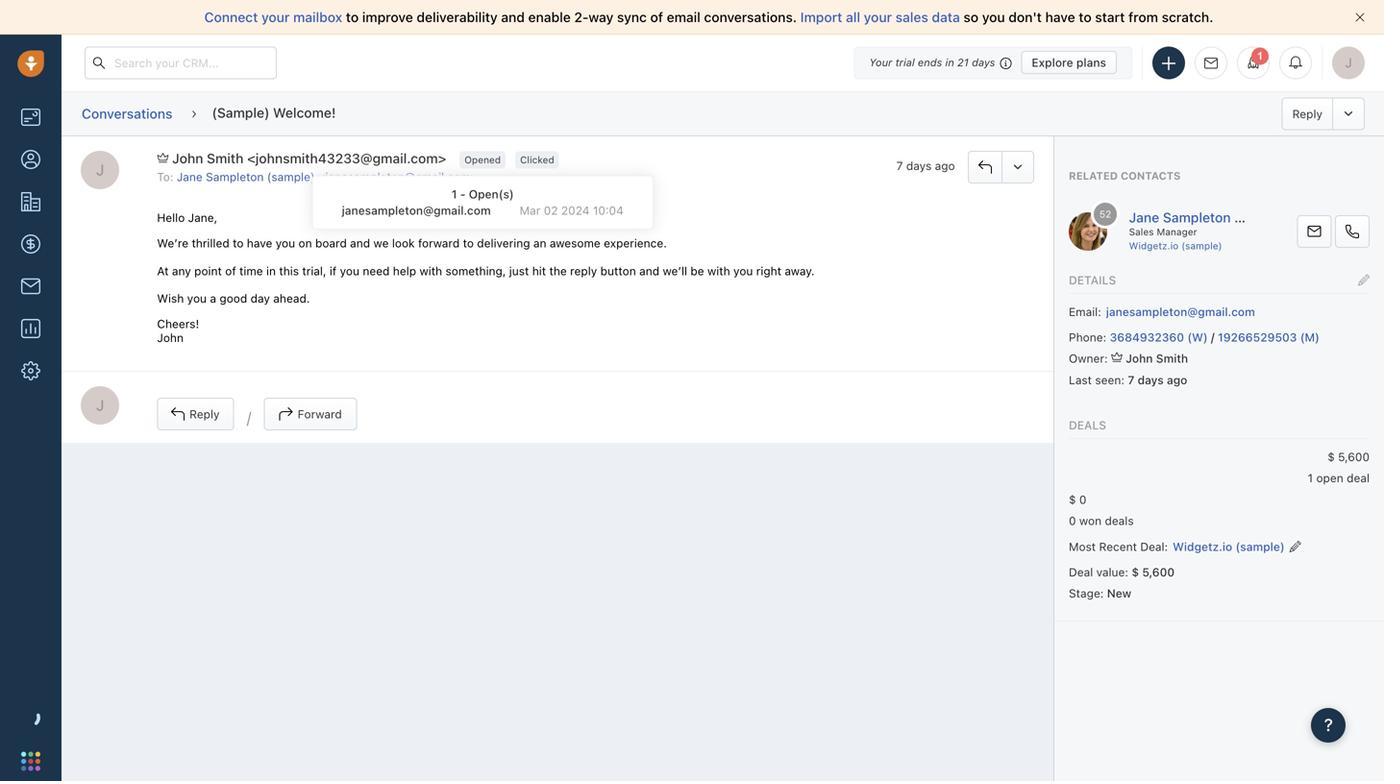Task type: vqa. For each thing, say whether or not it's contained in the screenshot.
Updates
no



Task type: describe. For each thing, give the bounding box(es) containing it.
: up the new
[[1125, 566, 1128, 579]]

sales
[[1129, 226, 1154, 237]]

(sample)
[[212, 105, 270, 120]]

stage
[[1069, 587, 1100, 600]]

this
[[279, 264, 299, 278]]

close image
[[1355, 12, 1365, 22]]

0 horizontal spatial reply button
[[157, 398, 234, 430]]

1 vertical spatial of
[[225, 264, 236, 278]]

deal
[[1347, 472, 1370, 485]]

hit
[[532, 264, 546, 278]]

0 horizontal spatial ago
[[935, 159, 955, 173]]

3684932360
[[1110, 331, 1184, 344]]

we're thrilled to have you on board and we look forward to delivering an awesome experience.
[[157, 236, 667, 250]]

import all your sales data link
[[800, 9, 964, 25]]

last
[[1069, 373, 1092, 387]]

john smith
[[1126, 352, 1188, 365]]

to up 'something,'
[[463, 236, 474, 250]]

manager
[[1157, 226, 1197, 237]]

board
[[315, 236, 347, 250]]

improve
[[362, 9, 413, 25]]

owner
[[1069, 352, 1104, 365]]

hello
[[157, 211, 185, 225]]

on
[[298, 236, 312, 250]]

you left "right"
[[733, 264, 753, 278]]

sampleton inside jane sampleton (sample) sales manager widgetz.io (sample)
[[1163, 210, 1231, 225]]

you right if
[[340, 264, 359, 278]]

hello jane,
[[157, 211, 217, 225]]

to left the start
[[1079, 9, 1092, 25]]

52
[[1099, 209, 1111, 220]]

freshworks switcher image
[[21, 752, 40, 771]]

explore plans link
[[1021, 51, 1117, 74]]

0 horizontal spatial reply
[[190, 407, 220, 421]]

scratch.
[[1162, 9, 1213, 25]]

2-
[[574, 9, 589, 25]]

need
[[363, 264, 390, 278]]

sync
[[617, 9, 647, 25]]

to : jane sampleton (sample) <janesampleton@gmail.com>
[[157, 170, 478, 184]]

52 button
[[1069, 200, 1120, 251]]

connect your mailbox link
[[204, 9, 346, 25]]

0 horizontal spatial 7
[[896, 159, 903, 173]]

edit image
[[1358, 274, 1370, 287]]

trial
[[895, 56, 915, 69]]

john for john smith
[[1126, 352, 1153, 365]]

email
[[1069, 305, 1098, 319]]

any
[[172, 264, 191, 278]]

value
[[1096, 566, 1125, 579]]

last seen: 7 days ago
[[1069, 373, 1187, 387]]

conversations link
[[81, 99, 173, 129]]

0 vertical spatial deal
[[1140, 540, 1165, 554]]

won
[[1079, 514, 1102, 528]]

plans
[[1076, 56, 1106, 69]]

1 horizontal spatial days
[[972, 56, 995, 69]]

0 horizontal spatial janesampleton@gmail.com
[[342, 204, 491, 217]]

explore plans
[[1032, 56, 1106, 69]]

thrilled
[[192, 236, 229, 250]]

0 horizontal spatial and
[[350, 236, 370, 250]]

related contacts
[[1069, 170, 1181, 182]]

0 horizontal spatial sampleton
[[206, 170, 264, 184]]

deliverability
[[417, 9, 498, 25]]

1 your from the left
[[261, 9, 290, 25]]

phone : 3684932360 (w) / 19266529503 (m)
[[1069, 331, 1320, 344]]

right
[[756, 264, 781, 278]]

day
[[251, 292, 270, 305]]

new
[[1107, 587, 1132, 600]]

john inside the "cheers! john"
[[157, 331, 184, 345]]

wish you a good day ahead.
[[157, 292, 310, 305]]

open
[[1316, 472, 1343, 485]]

deal value : $ 5,600 stage : new
[[1069, 566, 1175, 600]]

jane sampleton (sample) link
[[1129, 210, 1291, 225]]

button
[[600, 264, 636, 278]]

: up owner :
[[1103, 331, 1106, 344]]

1 link
[[1237, 47, 1270, 79]]

to right mailbox
[[346, 9, 359, 25]]

delivering
[[477, 236, 530, 250]]

deals
[[1105, 514, 1134, 528]]

related
[[1069, 170, 1118, 182]]

connect
[[204, 9, 258, 25]]

(m)
[[1300, 331, 1320, 344]]

we'll
[[663, 264, 687, 278]]

: left the new
[[1100, 587, 1104, 600]]

trial,
[[302, 264, 326, 278]]

ends
[[918, 56, 942, 69]]

john smith <johnsmith43233@gmail.com>
[[172, 150, 446, 166]]

email
[[667, 9, 700, 25]]

you left a
[[187, 292, 207, 305]]

seen:
[[1095, 373, 1125, 387]]

a
[[210, 292, 216, 305]]

good
[[220, 292, 247, 305]]

janesampleton@gmail.com link
[[1106, 304, 1255, 323]]

mar 02 2024 10:04
[[520, 204, 624, 217]]

to right "thrilled"
[[233, 236, 244, 250]]

phone
[[1069, 331, 1103, 344]]

you left on
[[276, 236, 295, 250]]

19266529503
[[1218, 331, 1297, 344]]

reply
[[570, 264, 597, 278]]

deal inside "deal value : $ 5,600 stage : new"
[[1069, 566, 1093, 579]]



Task type: locate. For each thing, give the bounding box(es) containing it.
2 vertical spatial $
[[1132, 566, 1139, 579]]

0 horizontal spatial smith
[[207, 150, 244, 166]]

your trial ends in 21 days
[[869, 56, 995, 69]]

look
[[392, 236, 415, 250]]

and
[[501, 9, 525, 25], [350, 236, 370, 250], [639, 264, 659, 278]]

0 horizontal spatial of
[[225, 264, 236, 278]]

and left we'll
[[639, 264, 659, 278]]

1 horizontal spatial 0
[[1079, 493, 1087, 506]]

we're
[[157, 236, 188, 250]]

widgetz.io down $ 5,600 1 open deal $ 0 0 won deals
[[1173, 540, 1232, 554]]

jane
[[177, 170, 203, 184], [1129, 210, 1159, 225]]

something,
[[445, 264, 506, 278]]

1 vertical spatial sampleton
[[1163, 210, 1231, 225]]

0 vertical spatial jane
[[177, 170, 203, 184]]

0 vertical spatial days
[[972, 56, 995, 69]]

1 horizontal spatial deal
[[1140, 540, 1165, 554]]

0 horizontal spatial 1
[[451, 187, 457, 201]]

0 vertical spatial reply
[[1292, 107, 1323, 121]]

1 horizontal spatial jane
[[1129, 210, 1159, 225]]

0 vertical spatial reply button
[[1282, 98, 1332, 130]]

10:04
[[593, 204, 624, 217]]

: right "recent" on the right of the page
[[1165, 540, 1168, 554]]

1 inside $ 5,600 1 open deal $ 0 0 won deals
[[1308, 472, 1313, 485]]

1 vertical spatial in
[[266, 264, 276, 278]]

1 right send email 'icon'
[[1257, 50, 1263, 62]]

with right the help
[[419, 264, 442, 278]]

smith down (sample)
[[207, 150, 244, 166]]

the
[[549, 264, 567, 278]]

1 vertical spatial 1
[[451, 187, 457, 201]]

0 left won at the bottom
[[1069, 514, 1076, 528]]

1 vertical spatial have
[[247, 236, 272, 250]]

1 horizontal spatial sampleton
[[1163, 210, 1231, 225]]

john up hello jane,
[[172, 150, 203, 166]]

your
[[261, 9, 290, 25], [864, 9, 892, 25]]

if
[[330, 264, 337, 278]]

0 horizontal spatial in
[[266, 264, 276, 278]]

deal up stage
[[1069, 566, 1093, 579]]

$
[[1328, 450, 1335, 464], [1069, 493, 1076, 506], [1132, 566, 1139, 579]]

deal right "recent" on the right of the page
[[1140, 540, 1165, 554]]

1 horizontal spatial in
[[945, 56, 954, 69]]

2 your from the left
[[864, 9, 892, 25]]

connect your mailbox to improve deliverability and enable 2-way sync of email conversations. import all your sales data so you don't have to start from scratch.
[[204, 9, 1213, 25]]

john
[[172, 150, 203, 166], [157, 331, 184, 345], [1126, 352, 1153, 365]]

02
[[544, 204, 558, 217]]

most
[[1069, 540, 1096, 554]]

import
[[800, 9, 842, 25]]

smith
[[207, 150, 244, 166], [1156, 352, 1188, 365]]

0 horizontal spatial $
[[1069, 493, 1076, 506]]

sales
[[896, 9, 928, 25]]

21
[[957, 56, 969, 69]]

at
[[157, 264, 169, 278]]

1 vertical spatial $
[[1069, 493, 1076, 506]]

2 horizontal spatial $
[[1328, 450, 1335, 464]]

enable
[[528, 9, 571, 25]]

forward
[[418, 236, 460, 250]]

0 vertical spatial of
[[650, 9, 663, 25]]

1 horizontal spatial $
[[1132, 566, 1139, 579]]

have up time
[[247, 236, 272, 250]]

your right all
[[864, 9, 892, 25]]

send email image
[[1204, 57, 1218, 70]]

1 horizontal spatial and
[[501, 9, 525, 25]]

0 horizontal spatial /
[[247, 409, 251, 427]]

$ up open
[[1328, 450, 1335, 464]]

widgetz.io
[[1129, 240, 1179, 251], [1173, 540, 1232, 554]]

1 horizontal spatial 1
[[1257, 50, 1263, 62]]

1 vertical spatial smith
[[1156, 352, 1188, 365]]

janesampleton@gmail.com
[[342, 204, 491, 217], [1106, 305, 1255, 319]]

: up hello
[[170, 170, 173, 184]]

widgetz.io (sample) link down manager
[[1129, 240, 1222, 251]]

in left this
[[266, 264, 276, 278]]

with right be on the top of the page
[[707, 264, 730, 278]]

widgetz.io (sample) link
[[1129, 240, 1222, 251], [1173, 539, 1285, 558]]

0 vertical spatial widgetz.io
[[1129, 240, 1179, 251]]

we
[[373, 236, 389, 250]]

ago
[[935, 159, 955, 173], [1167, 373, 1187, 387]]

just
[[509, 264, 529, 278]]

jane right to
[[177, 170, 203, 184]]

way
[[588, 9, 614, 25]]

1 for 1 - open(s)
[[451, 187, 457, 201]]

1 horizontal spatial of
[[650, 9, 663, 25]]

sampleton
[[206, 170, 264, 184], [1163, 210, 1231, 225]]

all
[[846, 9, 860, 25]]

john down 3684932360
[[1126, 352, 1153, 365]]

1 horizontal spatial reply button
[[1282, 98, 1332, 130]]

0 vertical spatial 5,600
[[1338, 450, 1370, 464]]

of
[[650, 9, 663, 25], [225, 264, 236, 278]]

1 vertical spatial reply
[[190, 407, 220, 421]]

cheers!
[[157, 317, 199, 331]]

0 vertical spatial ago
[[935, 159, 955, 173]]

0 up won at the bottom
[[1079, 493, 1087, 506]]

1 left -
[[451, 187, 457, 201]]

/
[[1211, 331, 1215, 344], [247, 409, 251, 427]]

1 left open
[[1308, 472, 1313, 485]]

ahead.
[[273, 292, 310, 305]]

0 vertical spatial in
[[945, 56, 954, 69]]

1 horizontal spatial janesampleton@gmail.com
[[1106, 305, 1255, 319]]

1 vertical spatial and
[[350, 236, 370, 250]]

(w)
[[1187, 331, 1208, 344]]

wish
[[157, 292, 184, 305]]

7
[[896, 159, 903, 173], [1128, 373, 1134, 387]]

smith for john smith
[[1156, 352, 1188, 365]]

and left enable
[[501, 9, 525, 25]]

forward
[[298, 407, 342, 421]]

1 vertical spatial john
[[157, 331, 184, 345]]

cheers! john
[[157, 317, 199, 345]]

of left time
[[225, 264, 236, 278]]

1 with from the left
[[419, 264, 442, 278]]

0 vertical spatial john
[[172, 150, 203, 166]]

data
[[932, 9, 960, 25]]

1 vertical spatial ago
[[1167, 373, 1187, 387]]

experience.
[[604, 236, 667, 250]]

1 vertical spatial jane
[[1129, 210, 1159, 225]]

0 horizontal spatial days
[[906, 159, 932, 173]]

0 vertical spatial sampleton
[[206, 170, 264, 184]]

jane inside jane sampleton (sample) sales manager widgetz.io (sample)
[[1129, 210, 1159, 225]]

contacts
[[1121, 170, 1181, 182]]

$ 5,600 1 open deal $ 0 0 won deals
[[1069, 450, 1370, 528]]

7 days ago
[[896, 159, 955, 173]]

jane up sales in the top right of the page
[[1129, 210, 1159, 225]]

(sample) welcome!
[[212, 105, 336, 120]]

0 horizontal spatial 0
[[1069, 514, 1076, 528]]

have right don't
[[1045, 9, 1075, 25]]

$ up the most
[[1069, 493, 1076, 506]]

0 horizontal spatial jane
[[177, 170, 203, 184]]

0 vertical spatial $
[[1328, 450, 1335, 464]]

0 vertical spatial 0
[[1079, 493, 1087, 506]]

you
[[982, 9, 1005, 25], [276, 236, 295, 250], [340, 264, 359, 278], [733, 264, 753, 278], [187, 292, 207, 305]]

1 horizontal spatial your
[[864, 9, 892, 25]]

0 vertical spatial have
[[1045, 9, 1075, 25]]

5,600 inside $ 5,600 1 open deal $ 0 0 won deals
[[1338, 450, 1370, 464]]

to
[[346, 9, 359, 25], [1079, 9, 1092, 25], [233, 236, 244, 250], [463, 236, 474, 250]]

5,600 inside "deal value : $ 5,600 stage : new"
[[1142, 566, 1175, 579]]

2 with from the left
[[707, 264, 730, 278]]

in left 21
[[945, 56, 954, 69]]

1 vertical spatial widgetz.io
[[1173, 540, 1232, 554]]

jane sampleton (sample) <janesampleton@gmail.com> link
[[177, 170, 478, 184]]

open(s)
[[469, 187, 514, 201]]

your left mailbox
[[261, 9, 290, 25]]

help
[[393, 264, 416, 278]]

you right so
[[982, 9, 1005, 25]]

2024
[[561, 204, 590, 217]]

1 horizontal spatial smith
[[1156, 352, 1188, 365]]

0 horizontal spatial with
[[419, 264, 442, 278]]

john down 'cheers!'
[[157, 331, 184, 345]]

2 horizontal spatial 1
[[1308, 472, 1313, 485]]

owner :
[[1069, 352, 1108, 365]]

: up phone
[[1098, 305, 1101, 319]]

1 vertical spatial 7
[[1128, 373, 1134, 387]]

1 - open(s)
[[451, 187, 514, 201]]

2 horizontal spatial days
[[1138, 373, 1164, 387]]

:
[[170, 170, 173, 184], [1098, 305, 1101, 319], [1103, 331, 1106, 344], [1104, 352, 1108, 365], [1165, 540, 1168, 554], [1125, 566, 1128, 579], [1100, 587, 1104, 600]]

<janesampleton@gmail.com>
[[318, 170, 478, 184]]

1 horizontal spatial have
[[1045, 9, 1075, 25]]

conversations.
[[704, 9, 797, 25]]

1 vertical spatial 5,600
[[1142, 566, 1175, 579]]

2 vertical spatial 1
[[1308, 472, 1313, 485]]

0 horizontal spatial deal
[[1069, 566, 1093, 579]]

0 horizontal spatial 5,600
[[1142, 566, 1175, 579]]

widgetz.io inside jane sampleton (sample) sales manager widgetz.io (sample)
[[1129, 240, 1179, 251]]

2 vertical spatial and
[[639, 264, 659, 278]]

welcome!
[[273, 105, 336, 120]]

smith down phone : 3684932360 (w) / 19266529503 (m) at the top of the page
[[1156, 352, 1188, 365]]

menu item
[[1285, 539, 1301, 559]]

1 horizontal spatial ago
[[1167, 373, 1187, 387]]

2 vertical spatial john
[[1126, 352, 1153, 365]]

$ inside "deal value : $ 5,600 stage : new"
[[1132, 566, 1139, 579]]

deals
[[1069, 418, 1106, 432]]

0 horizontal spatial have
[[247, 236, 272, 250]]

widgetz.io down sales in the top right of the page
[[1129, 240, 1179, 251]]

mar
[[520, 204, 540, 217]]

sampleton up jane, at the top left of the page
[[206, 170, 264, 184]]

1 vertical spatial deal
[[1069, 566, 1093, 579]]

and left we
[[350, 236, 370, 250]]

sampleton up manager
[[1163, 210, 1231, 225]]

0 horizontal spatial your
[[261, 9, 290, 25]]

1 horizontal spatial reply
[[1292, 107, 1323, 121]]

-
[[460, 187, 466, 201]]

widgetz.io (sample) link down $ 5,600 1 open deal $ 0 0 won deals
[[1173, 539, 1285, 558]]

at any point of time in this trial, if you need help with something, just hit the reply button and we'll be with you right away.
[[157, 264, 815, 278]]

0 vertical spatial and
[[501, 9, 525, 25]]

smith for john smith <johnsmith43233@gmail.com>
[[207, 150, 244, 166]]

from
[[1128, 9, 1158, 25]]

be
[[690, 264, 704, 278]]

1 horizontal spatial 5,600
[[1338, 450, 1370, 464]]

1 horizontal spatial with
[[707, 264, 730, 278]]

0 vertical spatial /
[[1211, 331, 1215, 344]]

: up seen:
[[1104, 352, 1108, 365]]

jane,
[[188, 211, 217, 225]]

1 vertical spatial days
[[906, 159, 932, 173]]

<johnsmith43233@gmail.com>
[[247, 150, 446, 166]]

janesampleton@gmail.com up we're thrilled to have you on board and we look forward to delivering an awesome experience.
[[342, 204, 491, 217]]

time
[[239, 264, 263, 278]]

0 vertical spatial 1
[[1257, 50, 1263, 62]]

clicked
[[520, 154, 554, 165]]

of right sync
[[650, 9, 663, 25]]

2 horizontal spatial and
[[639, 264, 659, 278]]

1 horizontal spatial /
[[1211, 331, 1215, 344]]

2 vertical spatial days
[[1138, 373, 1164, 387]]

$ right value
[[1132, 566, 1139, 579]]

recent
[[1099, 540, 1137, 554]]

1 horizontal spatial 7
[[1128, 373, 1134, 387]]

1 vertical spatial widgetz.io (sample) link
[[1173, 539, 1285, 558]]

/ right '(w)' at top
[[1211, 331, 1215, 344]]

5,600 down the most recent deal : widgetz.io (sample)
[[1142, 566, 1175, 579]]

0 vertical spatial widgetz.io (sample) link
[[1129, 240, 1222, 251]]

an
[[533, 236, 546, 250]]

/ left "forward" button
[[247, 409, 251, 427]]

mailbox
[[293, 9, 342, 25]]

0 vertical spatial smith
[[207, 150, 244, 166]]

Search your CRM... text field
[[85, 47, 277, 79]]

0 vertical spatial 7
[[896, 159, 903, 173]]

1 vertical spatial /
[[247, 409, 251, 427]]

1 vertical spatial reply button
[[157, 398, 234, 430]]

away.
[[785, 264, 815, 278]]

1
[[1257, 50, 1263, 62], [451, 187, 457, 201], [1308, 472, 1313, 485]]

reply button
[[1282, 98, 1332, 130], [157, 398, 234, 430]]

have
[[1045, 9, 1075, 25], [247, 236, 272, 250]]

1 vertical spatial janesampleton@gmail.com
[[1106, 305, 1255, 319]]

5,600 up deal
[[1338, 450, 1370, 464]]

opened
[[464, 154, 501, 165]]

janesampleton@gmail.com up phone : 3684932360 (w) / 19266529503 (m) at the top of the page
[[1106, 305, 1255, 319]]

1 vertical spatial 0
[[1069, 514, 1076, 528]]

1 for 1
[[1257, 50, 1263, 62]]

0 vertical spatial janesampleton@gmail.com
[[342, 204, 491, 217]]

john for john smith <johnsmith43233@gmail.com>
[[172, 150, 203, 166]]



